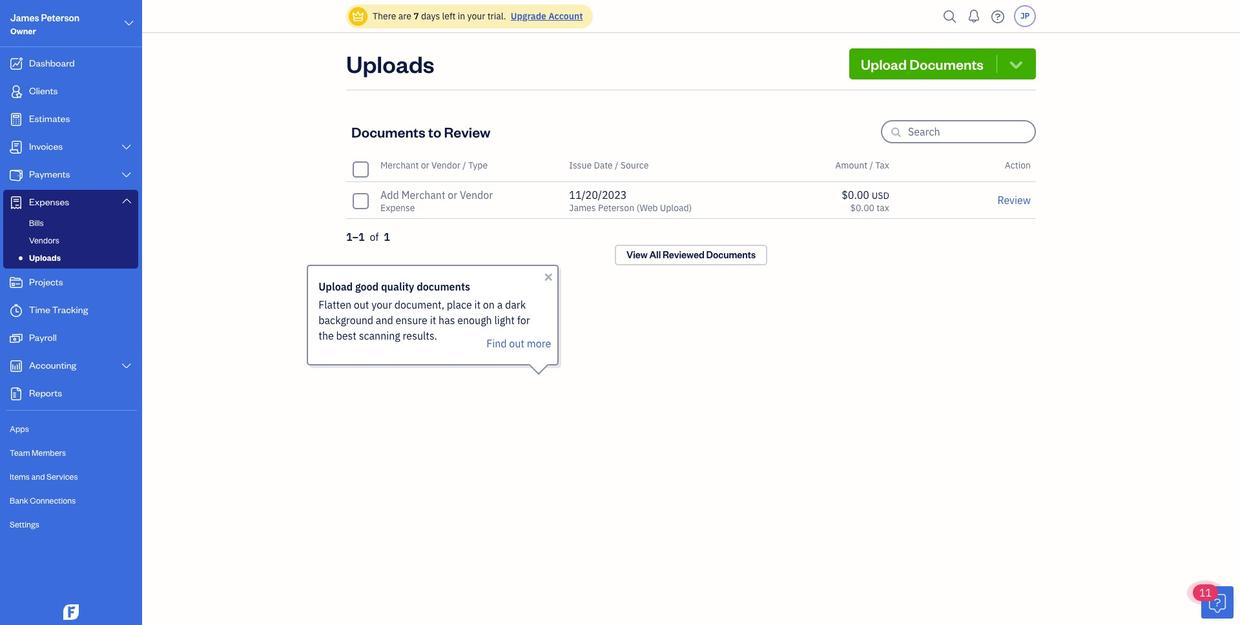 Task type: locate. For each thing, give the bounding box(es) containing it.
0 vertical spatial peterson
[[41, 12, 80, 24]]

items and services
[[10, 472, 78, 482]]

estimate image
[[8, 113, 24, 126]]

amount
[[836, 160, 868, 171]]

0 horizontal spatial upload
[[319, 280, 353, 293]]

chevron large down image
[[121, 142, 132, 152], [121, 196, 132, 206], [121, 361, 132, 371]]

0 vertical spatial uploads
[[346, 48, 435, 79]]

merchant or vendor / type
[[381, 160, 488, 171]]

jp
[[1021, 11, 1030, 21]]

james inside 11/20/2023 james peterson (web upload)
[[569, 202, 596, 214]]

resource center badge image
[[1202, 587, 1234, 619]]

dashboard
[[29, 57, 75, 69]]

merchant up expense
[[402, 189, 445, 202]]

flatten
[[319, 298, 351, 311]]

1 vertical spatial or
[[448, 189, 458, 202]]

1 vertical spatial documents
[[351, 123, 426, 141]]

and inside main element
[[31, 472, 45, 482]]

or inside add merchant or vendor expense
[[448, 189, 458, 202]]

a
[[497, 298, 503, 311]]

0 vertical spatial out
[[354, 298, 369, 311]]

0 horizontal spatial it
[[430, 314, 436, 327]]

members
[[32, 448, 66, 458]]

settings
[[10, 519, 39, 530]]

your inside upload good quality documents flatten out your document, place it on a dark background and ensure it has enough light for the best scanning results. find out more
[[372, 298, 392, 311]]

notifications image
[[964, 3, 985, 29]]

vendor inside add merchant or vendor expense
[[460, 189, 493, 202]]

1 horizontal spatial upload
[[861, 55, 907, 73]]

all
[[650, 249, 661, 261]]

$0.00
[[842, 189, 870, 202], [851, 202, 875, 214]]

or
[[421, 160, 429, 171], [448, 189, 458, 202]]

uploads down the vendors
[[29, 253, 61, 263]]

scanning
[[359, 329, 400, 342]]

date
[[594, 160, 613, 171]]

vendor down type button
[[460, 189, 493, 202]]

0 vertical spatial your
[[467, 10, 485, 22]]

bills link
[[6, 215, 136, 231]]

add merchant or vendor expense
[[381, 189, 493, 214]]

payment image
[[8, 169, 24, 182]]

0 vertical spatial and
[[376, 314, 393, 327]]

1 vertical spatial james
[[569, 202, 596, 214]]

good
[[355, 280, 379, 293]]

time tracking link
[[3, 298, 138, 324]]

1 vertical spatial peterson
[[598, 202, 634, 214]]

merchant or vendor button
[[381, 160, 461, 171]]

project image
[[8, 277, 24, 289]]

chevron large down image inside the invoices link
[[121, 142, 132, 152]]

uploads link
[[6, 250, 136, 266]]

james inside the james peterson owner
[[10, 12, 39, 24]]

out down good
[[354, 298, 369, 311]]

chevron large down image down the payroll link
[[121, 361, 132, 371]]

owner
[[10, 26, 36, 36]]

peterson up dashboard
[[41, 12, 80, 24]]

or down merchant or vendor / type
[[448, 189, 458, 202]]

chevron large down image inside the accounting link
[[121, 361, 132, 371]]

0 vertical spatial it
[[475, 298, 481, 311]]

1–1 of 1 view all reviewed documents
[[346, 231, 756, 261]]

view all reviewed documents link
[[615, 245, 768, 266]]

your right in in the left of the page
[[467, 10, 485, 22]]

vendor
[[432, 160, 461, 171], [460, 189, 493, 202]]

0 horizontal spatial james
[[10, 12, 39, 24]]

your down good
[[372, 298, 392, 311]]

estimates
[[29, 112, 70, 125]]

your
[[467, 10, 485, 22], [372, 298, 392, 311]]

peterson inside 11/20/2023 james peterson (web upload)
[[598, 202, 634, 214]]

review down action
[[998, 194, 1031, 207]]

2 vertical spatial documents
[[706, 249, 756, 261]]

and right items
[[31, 472, 45, 482]]

(web
[[637, 202, 658, 214]]

team members
[[10, 448, 66, 458]]

1 horizontal spatial it
[[475, 298, 481, 311]]

1 vertical spatial and
[[31, 472, 45, 482]]

1 horizontal spatial documents
[[706, 249, 756, 261]]

0 vertical spatial review
[[444, 123, 491, 141]]

0 vertical spatial chevron large down image
[[123, 16, 135, 31]]

uploads
[[346, 48, 435, 79], [29, 253, 61, 263]]

uploads down there
[[346, 48, 435, 79]]

james up owner
[[10, 12, 39, 24]]

1 vertical spatial chevron large down image
[[121, 196, 132, 206]]

peterson down 11/20/2023
[[598, 202, 634, 214]]

james down 11/20/2023
[[569, 202, 596, 214]]

1 horizontal spatial review
[[998, 194, 1031, 207]]

/ right date
[[615, 160, 619, 171]]

0 vertical spatial upload
[[861, 55, 907, 73]]

chevron large down image for accounting
[[121, 361, 132, 371]]

chevron large down image inside expenses link
[[121, 196, 132, 206]]

money image
[[8, 332, 24, 345]]

peterson inside the james peterson owner
[[41, 12, 80, 24]]

invoices
[[29, 140, 63, 152]]

1 chevron large down image from the top
[[121, 142, 132, 152]]

and up scanning
[[376, 314, 393, 327]]

3 chevron large down image from the top
[[121, 361, 132, 371]]

results.
[[403, 329, 437, 342]]

documents down search "icon"
[[910, 55, 984, 73]]

1 horizontal spatial and
[[376, 314, 393, 327]]

type button
[[468, 160, 488, 171]]

tax button
[[876, 160, 889, 171]]

1 horizontal spatial james
[[569, 202, 596, 214]]

1 vertical spatial chevron large down image
[[121, 170, 132, 180]]

$0.00 left tax
[[851, 202, 875, 214]]

0 horizontal spatial documents
[[351, 123, 426, 141]]

accounting
[[29, 359, 76, 371]]

2 chevron large down image from the top
[[121, 196, 132, 206]]

$0.00 usd $0.00 tax
[[842, 189, 889, 214]]

1 vertical spatial out
[[509, 337, 525, 350]]

1 horizontal spatial peterson
[[598, 202, 634, 214]]

vendor left type at the left top of page
[[432, 160, 461, 171]]

time
[[29, 304, 50, 316]]

or down documents to review
[[421, 160, 429, 171]]

out right find
[[509, 337, 525, 350]]

documents right reviewed
[[706, 249, 756, 261]]

0 vertical spatial or
[[421, 160, 429, 171]]

merchant
[[381, 160, 419, 171], [402, 189, 445, 202]]

chevron large down image
[[123, 16, 135, 31], [121, 170, 132, 180]]

upload inside upload documents button
[[861, 55, 907, 73]]

1 horizontal spatial or
[[448, 189, 458, 202]]

clients link
[[3, 79, 138, 105]]

merchant up add
[[381, 160, 419, 171]]

tax
[[876, 160, 889, 171]]

documents left to
[[351, 123, 426, 141]]

0 horizontal spatial peterson
[[41, 12, 80, 24]]

chart image
[[8, 360, 24, 373]]

0 horizontal spatial and
[[31, 472, 45, 482]]

chevron large down image down the estimates link
[[121, 142, 132, 152]]

to
[[428, 123, 441, 141]]

estimates link
[[3, 107, 138, 133]]

2 horizontal spatial /
[[870, 160, 873, 171]]

expenses
[[29, 196, 69, 208]]

0 vertical spatial chevron large down image
[[121, 142, 132, 152]]

1 horizontal spatial /
[[615, 160, 619, 171]]

1 vertical spatial uploads
[[29, 253, 61, 263]]

your for in
[[467, 10, 485, 22]]

0 vertical spatial documents
[[910, 55, 984, 73]]

and
[[376, 314, 393, 327], [31, 472, 45, 482]]

/ left 'tax' button
[[870, 160, 873, 171]]

chevron large down image up bills link
[[121, 196, 132, 206]]

2 horizontal spatial documents
[[910, 55, 984, 73]]

uploads inside main element
[[29, 253, 61, 263]]

1 horizontal spatial out
[[509, 337, 525, 350]]

0 vertical spatial james
[[10, 12, 39, 24]]

1 vertical spatial vendor
[[460, 189, 493, 202]]

documents inside 1–1 of 1 view all reviewed documents
[[706, 249, 756, 261]]

timer image
[[8, 304, 24, 317]]

2 vertical spatial chevron large down image
[[121, 361, 132, 371]]

0 horizontal spatial or
[[421, 160, 429, 171]]

crown image
[[351, 9, 365, 23]]

payments link
[[3, 162, 138, 189]]

0 horizontal spatial /
[[463, 160, 466, 171]]

vendors
[[29, 235, 59, 245]]

$0.00 left "usd"
[[842, 189, 870, 202]]

0 vertical spatial $0.00
[[842, 189, 870, 202]]

team
[[10, 448, 30, 458]]

amount / tax
[[836, 160, 889, 171]]

1 vertical spatial $0.00
[[851, 202, 875, 214]]

bank connections
[[10, 496, 76, 506]]

1 vertical spatial your
[[372, 298, 392, 311]]

it left has
[[430, 314, 436, 327]]

go to help image
[[988, 7, 1008, 26]]

review
[[444, 123, 491, 141], [998, 194, 1031, 207]]

1 vertical spatial upload
[[319, 280, 353, 293]]

time tracking
[[29, 304, 88, 316]]

clients
[[29, 85, 58, 97]]

upload for upload good quality documents flatten out your document, place it on a dark background and ensure it has enough light for the best scanning results. find out more
[[319, 280, 353, 293]]

ensure
[[396, 314, 428, 327]]

upload inside upload good quality documents flatten out your document, place it on a dark background and ensure it has enough light for the best scanning results. find out more
[[319, 280, 353, 293]]

search image
[[940, 7, 961, 26]]

it
[[475, 298, 481, 311], [430, 314, 436, 327]]

upload
[[861, 55, 907, 73], [319, 280, 353, 293]]

1 vertical spatial merchant
[[402, 189, 445, 202]]

0 vertical spatial merchant
[[381, 160, 419, 171]]

0 horizontal spatial uploads
[[29, 253, 61, 263]]

background
[[319, 314, 373, 327]]

1 horizontal spatial your
[[467, 10, 485, 22]]

issue date / source
[[569, 160, 649, 171]]

reports link
[[3, 381, 138, 408]]

peterson
[[41, 12, 80, 24], [598, 202, 634, 214]]

merchant inside add merchant or vendor expense
[[402, 189, 445, 202]]

0 horizontal spatial your
[[372, 298, 392, 311]]

/ left type at the left top of page
[[463, 160, 466, 171]]

it left on
[[475, 298, 481, 311]]

review right to
[[444, 123, 491, 141]]

find out more button
[[487, 336, 551, 351]]

/
[[463, 160, 466, 171], [615, 160, 619, 171], [870, 160, 873, 171]]

bank connections link
[[3, 490, 138, 512]]

invoice image
[[8, 141, 24, 154]]

bank
[[10, 496, 28, 506]]

apps link
[[3, 418, 138, 441]]

1 / from the left
[[463, 160, 466, 171]]



Task type: describe. For each thing, give the bounding box(es) containing it.
dark
[[505, 298, 526, 311]]

upgrade
[[511, 10, 546, 22]]

issue date button
[[569, 160, 613, 171]]

are
[[398, 10, 411, 22]]

chevron large down image inside payments link
[[121, 170, 132, 180]]

vendors link
[[6, 233, 136, 248]]

more
[[527, 337, 551, 350]]

1
[[384, 231, 390, 244]]

freshbooks image
[[61, 605, 81, 620]]

expense
[[381, 202, 415, 214]]

place
[[447, 298, 472, 311]]

your for out
[[372, 298, 392, 311]]

source button
[[621, 160, 649, 171]]

upload documents button
[[849, 48, 1036, 79]]

11/20/2023 james peterson (web upload)
[[569, 189, 692, 214]]

upload)
[[660, 202, 692, 214]]

2 / from the left
[[615, 160, 619, 171]]

james peterson owner
[[10, 12, 80, 36]]

document,
[[395, 298, 445, 311]]

find
[[487, 337, 507, 350]]

expenses link
[[3, 190, 138, 215]]

best
[[336, 329, 357, 342]]

1 vertical spatial it
[[430, 314, 436, 327]]

0 horizontal spatial out
[[354, 298, 369, 311]]

expense image
[[8, 196, 24, 209]]

there
[[373, 10, 396, 22]]

client image
[[8, 85, 24, 98]]

3 / from the left
[[870, 160, 873, 171]]

11 button
[[1193, 585, 1234, 619]]

upload documents
[[861, 55, 984, 73]]

on
[[483, 298, 495, 311]]

main element
[[0, 0, 174, 625]]

tracking
[[52, 304, 88, 316]]

payroll link
[[3, 326, 138, 352]]

jp button
[[1014, 5, 1036, 27]]

reports
[[29, 387, 62, 399]]

the
[[319, 329, 334, 342]]

0 vertical spatial vendor
[[432, 160, 461, 171]]

1 vertical spatial review
[[998, 194, 1031, 207]]

projects link
[[3, 270, 138, 297]]

upload for upload documents
[[861, 55, 907, 73]]

1–1
[[346, 231, 365, 244]]

upgrade account link
[[508, 10, 583, 22]]

upload documents button
[[849, 48, 1036, 79]]

settings link
[[3, 514, 138, 536]]

11
[[1200, 587, 1212, 600]]

11/20/2023
[[569, 189, 627, 202]]

connections
[[30, 496, 76, 506]]

projects
[[29, 276, 63, 288]]

tax
[[877, 202, 889, 214]]

Search text field
[[908, 121, 1035, 142]]

chevron large down image for expenses
[[121, 196, 132, 206]]

source
[[621, 160, 649, 171]]

accounting link
[[3, 353, 138, 380]]

documents
[[417, 280, 470, 293]]

and inside upload good quality documents flatten out your document, place it on a dark background and ensure it has enough light for the best scanning results. find out more
[[376, 314, 393, 327]]

team members link
[[3, 442, 138, 465]]

usd
[[872, 190, 889, 202]]

enough
[[458, 314, 492, 327]]

issue
[[569, 160, 592, 171]]

add
[[381, 189, 399, 202]]

account
[[549, 10, 583, 22]]

type
[[468, 160, 488, 171]]

dashboard image
[[8, 57, 24, 70]]

upload good quality documents flatten out your document, place it on a dark background and ensure it has enough light for the best scanning results. find out more
[[319, 280, 551, 350]]

documents inside button
[[910, 55, 984, 73]]

payroll
[[29, 331, 57, 344]]

apps
[[10, 424, 29, 434]]

report image
[[8, 388, 24, 401]]

for
[[517, 314, 530, 327]]

dashboard link
[[3, 51, 138, 78]]

items
[[10, 472, 30, 482]]

in
[[458, 10, 465, 22]]

documents to review
[[351, 123, 491, 141]]

payments
[[29, 168, 70, 180]]

of
[[370, 231, 379, 244]]

trial.
[[488, 10, 506, 22]]

0 horizontal spatial review
[[444, 123, 491, 141]]

action
[[1005, 160, 1031, 171]]

close image
[[543, 269, 554, 285]]

days
[[421, 10, 440, 22]]

bills
[[29, 218, 44, 228]]

1 horizontal spatial uploads
[[346, 48, 435, 79]]

reviewed
[[663, 249, 705, 261]]

light
[[495, 314, 515, 327]]

chevron large down image for invoices
[[121, 142, 132, 152]]

view
[[627, 249, 648, 261]]

quality
[[381, 280, 414, 293]]

chevrondown image
[[1007, 55, 1025, 73]]



Task type: vqa. For each thing, say whether or not it's contained in the screenshot.
and in the 'Main' element
yes



